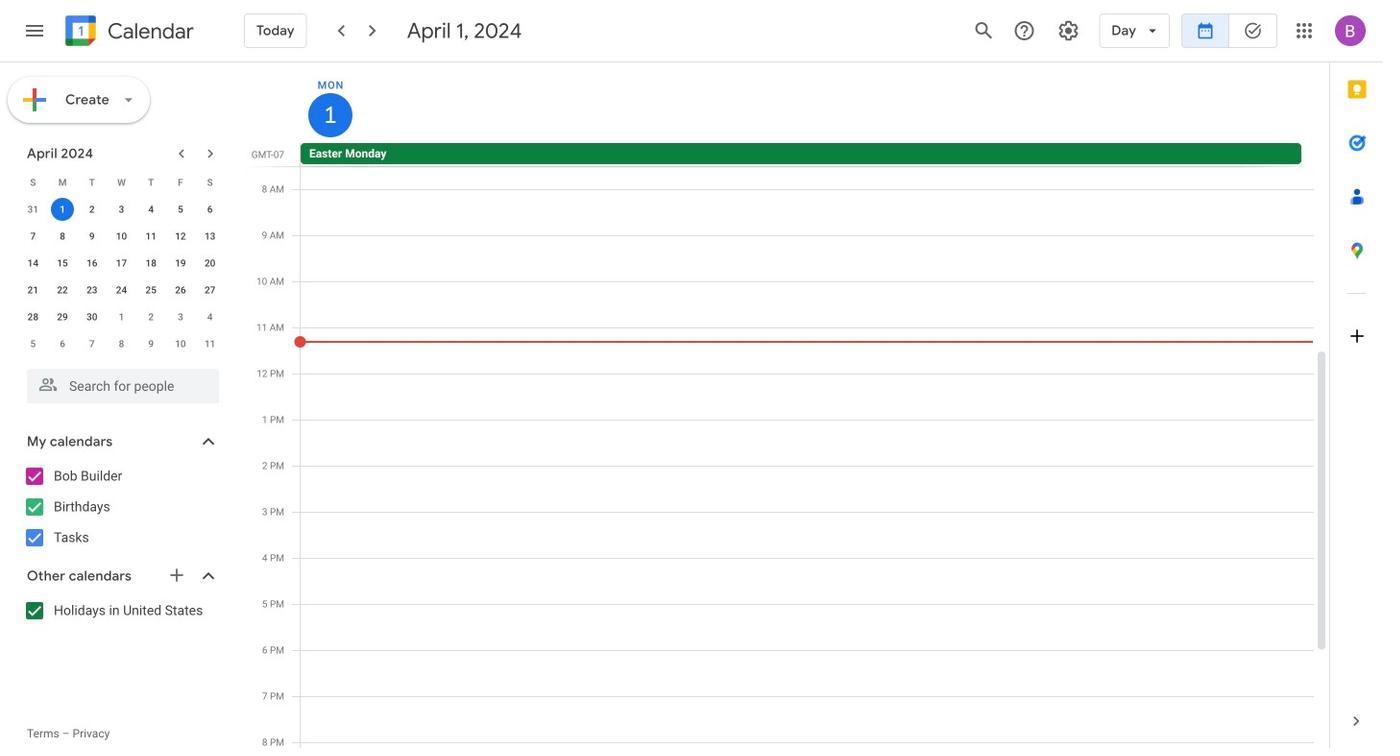 Task type: describe. For each thing, give the bounding box(es) containing it.
15 element
[[51, 252, 74, 275]]

12 element
[[169, 225, 192, 248]]

18 element
[[140, 252, 163, 275]]

5 element
[[169, 198, 192, 221]]

may 2 element
[[140, 306, 163, 329]]

may 4 element
[[199, 306, 222, 329]]

8 element
[[51, 225, 74, 248]]

29 element
[[51, 306, 74, 329]]

may 7 element
[[81, 332, 104, 356]]

may 1 element
[[110, 306, 133, 329]]

24 element
[[110, 279, 133, 302]]

may 5 element
[[21, 332, 45, 356]]

monday, april 1, today element
[[308, 93, 353, 137]]

20 element
[[199, 252, 222, 275]]

settings menu image
[[1057, 19, 1080, 42]]

may 6 element
[[51, 332, 74, 356]]

2 element
[[81, 198, 104, 221]]

25 element
[[140, 279, 163, 302]]

7 element
[[21, 225, 45, 248]]

21 element
[[21, 279, 45, 302]]

28 element
[[21, 306, 45, 329]]

add other calendars image
[[167, 566, 186, 585]]

may 8 element
[[110, 332, 133, 356]]

11 element
[[140, 225, 163, 248]]

30 element
[[81, 306, 104, 329]]

10 element
[[110, 225, 133, 248]]

april 2024 grid
[[18, 169, 225, 357]]

26 element
[[169, 279, 192, 302]]



Task type: locate. For each thing, give the bounding box(es) containing it.
4 element
[[140, 198, 163, 221]]

may 3 element
[[169, 306, 192, 329]]

3 element
[[110, 198, 133, 221]]

calendar element
[[62, 12, 194, 54]]

6 element
[[199, 198, 222, 221]]

grid
[[246, 62, 1330, 749]]

may 9 element
[[140, 332, 163, 356]]

Search for people text field
[[38, 369, 208, 404]]

22 element
[[51, 279, 74, 302]]

17 element
[[110, 252, 133, 275]]

main drawer image
[[23, 19, 46, 42]]

cell
[[48, 196, 77, 223]]

my calendars list
[[4, 461, 238, 554]]

19 element
[[169, 252, 192, 275]]

27 element
[[199, 279, 222, 302]]

march 31 element
[[21, 198, 45, 221]]

may 11 element
[[199, 332, 222, 356]]

row
[[292, 143, 1330, 166], [18, 169, 225, 196], [18, 196, 225, 223], [18, 223, 225, 250], [18, 250, 225, 277], [18, 277, 225, 304], [18, 304, 225, 331], [18, 331, 225, 357]]

16 element
[[81, 252, 104, 275]]

heading
[[104, 20, 194, 43]]

13 element
[[199, 225, 222, 248]]

may 10 element
[[169, 332, 192, 356]]

9 element
[[81, 225, 104, 248]]

cell inside april 2024 grid
[[48, 196, 77, 223]]

1, today element
[[51, 198, 74, 221]]

23 element
[[81, 279, 104, 302]]

heading inside calendar element
[[104, 20, 194, 43]]

row group
[[18, 196, 225, 357]]

tab list
[[1331, 62, 1384, 695]]

14 element
[[21, 252, 45, 275]]

None search field
[[0, 361, 238, 404]]



Task type: vqa. For each thing, say whether or not it's contained in the screenshot.
13 element
yes



